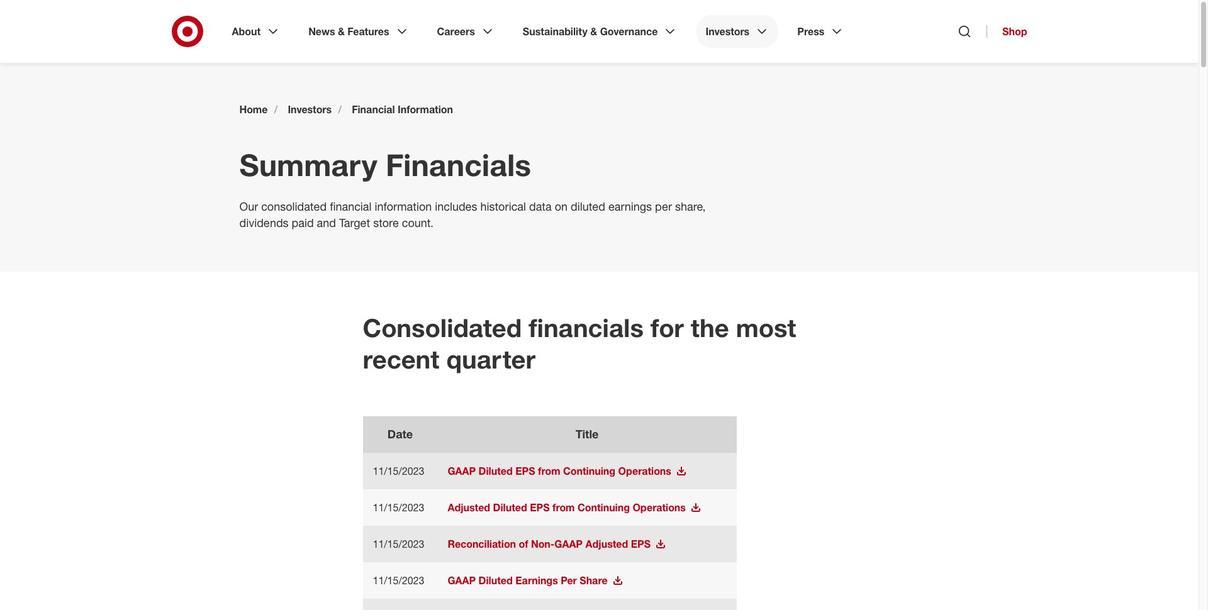 Task type: vqa. For each thing, say whether or not it's contained in the screenshot.
third 11/15/2023 from the bottom of the page
yes



Task type: locate. For each thing, give the bounding box(es) containing it.
from down the gaap diluted eps from continuing operations link at bottom
[[553, 502, 575, 514]]

consolidated financials for the most recent quarter
[[363, 313, 796, 374]]

4 11/15/2023 from the top
[[373, 575, 424, 587]]

summary
[[239, 147, 377, 183]]

press
[[798, 25, 825, 38]]

0 vertical spatial eps
[[516, 465, 535, 478]]

home
[[239, 103, 268, 116]]

&
[[338, 25, 345, 38], [590, 25, 597, 38]]

investors link
[[697, 15, 779, 48], [288, 103, 332, 116]]

11/15/2023
[[373, 465, 424, 478], [373, 502, 424, 514], [373, 538, 424, 551], [373, 575, 424, 587]]

1 horizontal spatial &
[[590, 25, 597, 38]]

financial
[[352, 103, 395, 116]]

diluted
[[479, 465, 513, 478], [493, 502, 527, 514], [479, 575, 513, 587]]

about
[[232, 25, 261, 38]]

3 11/15/2023 from the top
[[373, 538, 424, 551]]

consolidated
[[363, 313, 522, 343]]

1 vertical spatial continuing
[[578, 502, 630, 514]]

& inside the sustainability & governance link
[[590, 25, 597, 38]]

0 horizontal spatial adjusted
[[448, 502, 490, 514]]

includes
[[435, 199, 477, 213]]

11/15/2023 for gaap diluted earnings per share
[[373, 575, 424, 587]]

news & features
[[308, 25, 389, 38]]

adjusted diluted eps from continuing operations link
[[448, 502, 701, 514]]

1 horizontal spatial investors link
[[697, 15, 779, 48]]

1 11/15/2023 from the top
[[373, 465, 424, 478]]

& left 'governance'
[[590, 25, 597, 38]]

our
[[239, 199, 258, 213]]

2 vertical spatial gaap
[[448, 575, 476, 587]]

11/15/2023 for gaap diluted eps from continuing operations
[[373, 465, 424, 478]]

0 vertical spatial adjusted
[[448, 502, 490, 514]]

sustainability
[[523, 25, 588, 38]]

eps
[[516, 465, 535, 478], [530, 502, 550, 514], [631, 538, 651, 551]]

0 vertical spatial investors
[[706, 25, 750, 38]]

1 vertical spatial adjusted
[[586, 538, 628, 551]]

information
[[375, 199, 432, 213]]

from
[[538, 465, 560, 478], [553, 502, 575, 514]]

non-
[[531, 538, 555, 551]]

continuing for gaap diluted eps from continuing operations
[[563, 465, 615, 478]]

diluted for gaap diluted eps from continuing operations
[[479, 465, 513, 478]]

careers link
[[428, 15, 504, 48]]

diluted for adjusted diluted eps from continuing operations
[[493, 502, 527, 514]]

reconciliation of non-gaap adjusted eps
[[448, 538, 651, 551]]

0 vertical spatial diluted
[[479, 465, 513, 478]]

on
[[555, 199, 568, 213]]

shop
[[1003, 25, 1027, 38]]

2 11/15/2023 from the top
[[373, 502, 424, 514]]

1 vertical spatial investors link
[[288, 103, 332, 116]]

financial information
[[352, 103, 453, 116]]

the
[[691, 313, 729, 343]]

dividends
[[239, 216, 289, 230]]

1 vertical spatial operations
[[633, 502, 686, 514]]

our consolidated financial information includes historical data on diluted earnings per share, dividends paid and target store count.
[[239, 199, 706, 230]]

1 horizontal spatial investors
[[706, 25, 750, 38]]

gaap
[[448, 465, 476, 478], [555, 538, 583, 551], [448, 575, 476, 587]]

0 vertical spatial operations
[[618, 465, 671, 478]]

earnings
[[609, 199, 652, 213]]

reconciliation
[[448, 538, 516, 551]]

news & features link
[[300, 15, 418, 48]]

investors
[[706, 25, 750, 38], [288, 103, 332, 116]]

continuing down the gaap diluted eps from continuing operations link at bottom
[[578, 502, 630, 514]]

0 vertical spatial gaap
[[448, 465, 476, 478]]

diluted for gaap diluted earnings per share
[[479, 575, 513, 587]]

11/15/2023 for reconciliation of non-gaap adjusted eps
[[373, 538, 424, 551]]

financials
[[529, 313, 644, 343]]

per
[[655, 199, 672, 213]]

2 vertical spatial diluted
[[479, 575, 513, 587]]

1 vertical spatial from
[[553, 502, 575, 514]]

count.
[[402, 216, 434, 230]]

operations
[[618, 465, 671, 478], [633, 502, 686, 514]]

0 vertical spatial continuing
[[563, 465, 615, 478]]

0 horizontal spatial investors
[[288, 103, 332, 116]]

0 vertical spatial from
[[538, 465, 560, 478]]

& right news at the left top of page
[[338, 25, 345, 38]]

& inside news & features 'link'
[[338, 25, 345, 38]]

from up adjusted diluted eps from continuing operations
[[538, 465, 560, 478]]

home link
[[239, 103, 268, 116]]

about link
[[223, 15, 290, 48]]

1 vertical spatial diluted
[[493, 502, 527, 514]]

1 & from the left
[[338, 25, 345, 38]]

adjusted up share
[[586, 538, 628, 551]]

sustainability & governance link
[[514, 15, 687, 48]]

information
[[398, 103, 453, 116]]

0 horizontal spatial &
[[338, 25, 345, 38]]

adjusted up reconciliation
[[448, 502, 490, 514]]

2 & from the left
[[590, 25, 597, 38]]

continuing down title
[[563, 465, 615, 478]]

1 vertical spatial investors
[[288, 103, 332, 116]]

gaap diluted eps from continuing operations
[[448, 465, 671, 478]]

per
[[561, 575, 577, 587]]

1 vertical spatial eps
[[530, 502, 550, 514]]

adjusted
[[448, 502, 490, 514], [586, 538, 628, 551]]

gaap diluted eps from continuing operations link
[[448, 465, 687, 478]]

from for gaap
[[538, 465, 560, 478]]

continuing
[[563, 465, 615, 478], [578, 502, 630, 514]]

most
[[736, 313, 796, 343]]



Task type: describe. For each thing, give the bounding box(es) containing it.
operations for gaap diluted eps from continuing operations
[[618, 465, 671, 478]]

date
[[388, 427, 413, 441]]

adjusted diluted eps from continuing operations
[[448, 502, 686, 514]]

continuing for adjusted diluted eps from continuing operations
[[578, 502, 630, 514]]

earnings
[[516, 575, 558, 587]]

gaap diluted earnings per share link
[[448, 575, 623, 587]]

features
[[348, 25, 389, 38]]

operations for adjusted diluted eps from continuing operations
[[633, 502, 686, 514]]

investors for investors link to the left
[[288, 103, 332, 116]]

of
[[519, 538, 528, 551]]

summary financials
[[239, 147, 531, 183]]

news
[[308, 25, 335, 38]]

gaap diluted earnings per share
[[448, 575, 608, 587]]

& for news
[[338, 25, 345, 38]]

diluted
[[571, 199, 605, 213]]

0 horizontal spatial investors link
[[288, 103, 332, 116]]

paid
[[292, 216, 314, 230]]

& for sustainability
[[590, 25, 597, 38]]

reconciliation of non-gaap adjusted eps link
[[448, 538, 666, 551]]

gaap for gaap diluted earnings per share
[[448, 575, 476, 587]]

shop link
[[987, 25, 1027, 38]]

for
[[651, 313, 684, 343]]

careers
[[437, 25, 475, 38]]

historical
[[480, 199, 526, 213]]

share,
[[675, 199, 706, 213]]

1 vertical spatial gaap
[[555, 538, 583, 551]]

governance
[[600, 25, 658, 38]]

and
[[317, 216, 336, 230]]

11/15/2023 for adjusted diluted eps from continuing operations
[[373, 502, 424, 514]]

gaap for gaap diluted eps from continuing operations
[[448, 465, 476, 478]]

financial
[[330, 199, 372, 213]]

sustainability & governance
[[523, 25, 658, 38]]

from for adjusted
[[553, 502, 575, 514]]

recent
[[363, 344, 440, 374]]

press link
[[789, 15, 854, 48]]

financial information link
[[352, 103, 453, 116]]

target
[[339, 216, 370, 230]]

investors for the topmost investors link
[[706, 25, 750, 38]]

0 vertical spatial investors link
[[697, 15, 779, 48]]

data
[[529, 199, 552, 213]]

2 vertical spatial eps
[[631, 538, 651, 551]]

1 horizontal spatial adjusted
[[586, 538, 628, 551]]

share
[[580, 575, 608, 587]]

title
[[576, 427, 599, 441]]

eps for gaap
[[516, 465, 535, 478]]

quarter
[[447, 344, 536, 374]]

eps for adjusted
[[530, 502, 550, 514]]

consolidated
[[261, 199, 327, 213]]

financials
[[386, 147, 531, 183]]

store
[[373, 216, 399, 230]]



